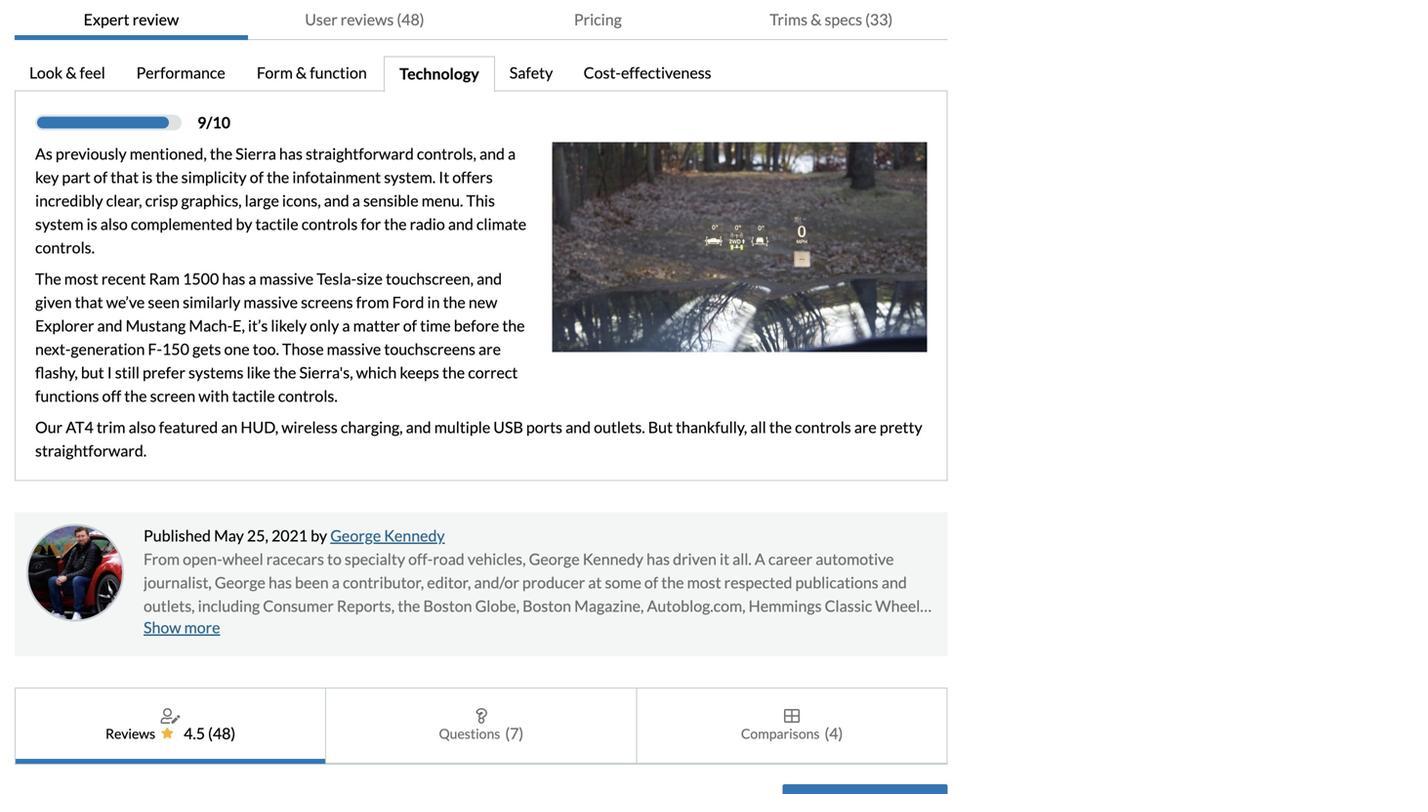 Task type: locate. For each thing, give the bounding box(es) containing it.
1 boston from the left
[[423, 596, 472, 615]]

a down to
[[332, 573, 340, 592]]

massive up it's in the top left of the page
[[244, 293, 298, 312]]

and down infotainment
[[324, 191, 349, 210]]

1 horizontal spatial &
[[296, 63, 307, 82]]

a right controls,
[[508, 144, 516, 163]]

seen
[[148, 293, 180, 312]]

also
[[100, 215, 128, 234], [129, 418, 156, 437]]

mach-
[[189, 316, 233, 335]]

boston down editor,
[[423, 596, 472, 615]]

the
[[210, 144, 233, 163], [156, 168, 178, 187], [267, 168, 289, 187], [384, 215, 407, 234], [443, 293, 466, 312], [502, 316, 525, 335], [274, 363, 296, 382], [442, 363, 465, 382], [124, 386, 147, 405], [769, 418, 792, 437], [662, 573, 684, 592], [398, 596, 420, 615], [245, 620, 267, 639]]

tab list
[[15, 0, 948, 40], [15, 56, 948, 92], [15, 688, 948, 765]]

1 horizontal spatial are
[[855, 418, 877, 437]]

are left pretty at the bottom of page
[[855, 418, 877, 437]]

0 vertical spatial that
[[111, 168, 139, 187]]

0 horizontal spatial are
[[479, 340, 501, 359]]

with
[[199, 386, 229, 405]]

1 horizontal spatial george
[[330, 526, 381, 545]]

1 vertical spatial controls
[[795, 418, 852, 437]]

reviews
[[106, 725, 155, 742]]

charging,
[[341, 418, 403, 437]]

that up clear,
[[111, 168, 139, 187]]

all.
[[733, 550, 752, 569]]

has inside the most recent ram 1500 has a massive tesla-size touchscreen, and given that we've seen similarly massive screens from ford in the new explorer and mustang mach-e, it's likely only a matter of time before the next-generation f-150 gets one too. those massive touchscreens are flashy, but i still prefer systems like the sierra's, which keeps the correct functions off the screen with tactile controls.
[[222, 269, 245, 288]]

as previously mentioned, the sierra has straightforward controls, and a key part of that is the simplicity of the infotainment system. it offers incredibly clear, crisp graphics, large icons, and a sensible menu. this system is also complemented by tactile controls for the radio and climate controls.
[[35, 144, 527, 257]]

menu.
[[422, 191, 463, 210]]

has up similarly
[[222, 269, 245, 288]]

1 vertical spatial also
[[129, 418, 156, 437]]

& right the form in the top left of the page
[[296, 63, 307, 82]]

straightforward.
[[35, 441, 147, 460]]

& left specs
[[811, 10, 822, 29]]

2020 gmc sierra 1500 test drive review techlevelimage image
[[553, 142, 928, 352]]

explorer
[[35, 316, 94, 335]]

the right off
[[124, 386, 147, 405]]

0 vertical spatial most
[[64, 269, 98, 288]]

the most recent ram 1500 has a massive tesla-size touchscreen, and given that we've seen similarly massive screens from ford in the new explorer and mustang mach-e, it's likely only a matter of time before the next-generation f-150 gets one too. those massive touchscreens are flashy, but i still prefer systems like the sierra's, which keeps the correct functions off the screen with tactile controls.
[[35, 269, 525, 405]]

simplicity
[[181, 168, 247, 187]]

9 / 10
[[197, 113, 231, 132]]

boldride.com,
[[144, 620, 242, 639]]

from open-wheel racecars to specialty off-road vehicles, george kennedy has driven it all. a career automotive journalist, george has been a contributor, editor, and/or producer at some of the most respected publications and outlets, including consumer reports, the boston globe, boston magazine, autoblog.com, hemmings classic wheels, boldride.com, the providence journal, and wheelstv.
[[144, 550, 931, 639]]

0 vertical spatial by
[[236, 215, 252, 234]]

0 horizontal spatial also
[[100, 215, 128, 234]]

technology tab
[[384, 56, 495, 92]]

at
[[588, 573, 602, 592]]

published
[[144, 526, 211, 545]]

complemented
[[131, 215, 233, 234]]

the right in
[[443, 293, 466, 312]]

1 vertical spatial that
[[75, 293, 103, 312]]

boston down producer
[[523, 596, 571, 615]]

0 vertical spatial kennedy
[[384, 526, 445, 545]]

that up explorer
[[75, 293, 103, 312]]

0 vertical spatial are
[[479, 340, 501, 359]]

most inside the most recent ram 1500 has a massive tesla-size touchscreen, and given that we've seen similarly massive screens from ford in the new explorer and mustang mach-e, it's likely only a matter of time before the next-generation f-150 gets one too. those massive touchscreens are flashy, but i still prefer systems like the sierra's, which keeps the correct functions off the screen with tactile controls.
[[64, 269, 98, 288]]

clear,
[[106, 191, 142, 210]]

questions count element
[[505, 722, 524, 745]]

that inside as previously mentioned, the sierra has straightforward controls, and a key part of that is the simplicity of the infotainment system. it offers incredibly clear, crisp graphics, large icons, and a sensible menu. this system is also complemented by tactile controls for the radio and climate controls.
[[111, 168, 139, 187]]

respected
[[724, 573, 793, 592]]

controls right all
[[795, 418, 852, 437]]

expert review tab
[[15, 0, 248, 40]]

& for trims
[[811, 10, 822, 29]]

1 horizontal spatial that
[[111, 168, 139, 187]]

has down racecars
[[269, 573, 292, 592]]

has
[[279, 144, 303, 163], [222, 269, 245, 288], [647, 550, 670, 569], [269, 573, 292, 592]]

e,
[[233, 316, 245, 335]]

incredibly
[[35, 191, 103, 210]]

1 vertical spatial (48)
[[208, 724, 236, 743]]

1 vertical spatial by
[[311, 526, 327, 545]]

before
[[454, 316, 499, 335]]

george up specialty on the bottom of page
[[330, 526, 381, 545]]

of right the part
[[94, 168, 108, 187]]

are up correct
[[479, 340, 501, 359]]

controls,
[[417, 144, 477, 163]]

a
[[755, 550, 766, 569]]

1 vertical spatial controls.
[[278, 386, 338, 405]]

0 vertical spatial tab list
[[15, 0, 948, 40]]

0 vertical spatial tactile
[[255, 215, 299, 234]]

tab panel
[[15, 90, 948, 481]]

1 vertical spatial are
[[855, 418, 877, 437]]

magazine,
[[574, 596, 644, 615]]

of down sierra
[[250, 168, 264, 187]]

a up it's in the top left of the page
[[248, 269, 256, 288]]

the down driven
[[662, 573, 684, 592]]

3 tab list from the top
[[15, 688, 948, 765]]

by up to
[[311, 526, 327, 545]]

0 horizontal spatial controls
[[302, 215, 358, 234]]

kennedy up off-
[[384, 526, 445, 545]]

tactile down like
[[232, 386, 275, 405]]

(48) inside tab
[[397, 10, 424, 29]]

tab list containing 4.5
[[15, 688, 948, 765]]

2 boston from the left
[[523, 596, 571, 615]]

1 vertical spatial kennedy
[[583, 550, 644, 569]]

1 horizontal spatial is
[[142, 168, 153, 187]]

pretty
[[880, 418, 923, 437]]

controls inside as previously mentioned, the sierra has straightforward controls, and a key part of that is the simplicity of the infotainment system. it offers incredibly clear, crisp graphics, large icons, and a sensible menu. this system is also complemented by tactile controls for the radio and climate controls.
[[302, 215, 358, 234]]

1 tab list from the top
[[15, 0, 948, 40]]

also down clear,
[[100, 215, 128, 234]]

1 horizontal spatial most
[[687, 573, 721, 592]]

kennedy inside 'from open-wheel racecars to specialty off-road vehicles, george kennedy has driven it all. a career automotive journalist, george has been a contributor, editor, and/or producer at some of the most respected publications and outlets, including consumer reports, the boston globe, boston magazine, autoblog.com, hemmings classic wheels, boldride.com, the providence journal, and wheelstv.'
[[583, 550, 644, 569]]

by inside as previously mentioned, the sierra has straightforward controls, and a key part of that is the simplicity of the infotainment system. it offers incredibly clear, crisp graphics, large icons, and a sensible menu. this system is also complemented by tactile controls for the radio and climate controls.
[[236, 215, 252, 234]]

reports,
[[337, 596, 395, 615]]

1 vertical spatial most
[[687, 573, 721, 592]]

&
[[811, 10, 822, 29], [66, 63, 77, 82], [296, 63, 307, 82]]

of
[[94, 168, 108, 187], [250, 168, 264, 187], [403, 316, 417, 335], [645, 573, 659, 592]]

the up simplicity
[[210, 144, 233, 163]]

controls down icons, on the left top
[[302, 215, 358, 234]]

2 vertical spatial george
[[215, 573, 266, 592]]

as
[[35, 144, 53, 163]]

cost-
[[584, 63, 621, 82]]

the up large
[[267, 168, 289, 187]]

part
[[62, 168, 91, 187]]

1 horizontal spatial controls
[[795, 418, 852, 437]]

all
[[751, 418, 766, 437]]

1 horizontal spatial controls.
[[278, 386, 338, 405]]

0 horizontal spatial most
[[64, 269, 98, 288]]

screen
[[150, 386, 196, 405]]

0 horizontal spatial boston
[[423, 596, 472, 615]]

0 vertical spatial (48)
[[397, 10, 424, 29]]

kennedy up some
[[583, 550, 644, 569]]

and up the generation on the left top of the page
[[97, 316, 123, 335]]

it's
[[248, 316, 268, 335]]

0 vertical spatial controls
[[302, 215, 358, 234]]

1 horizontal spatial kennedy
[[583, 550, 644, 569]]

and right the ports
[[566, 418, 591, 437]]

of right some
[[645, 573, 659, 592]]

producer
[[522, 573, 585, 592]]

& left feel
[[66, 63, 77, 82]]

2 horizontal spatial george
[[529, 550, 580, 569]]

1 vertical spatial george
[[529, 550, 580, 569]]

comparisons count element
[[825, 722, 843, 745]]

boston
[[423, 596, 472, 615], [523, 596, 571, 615]]

2 horizontal spatial &
[[811, 10, 822, 29]]

open-
[[183, 550, 222, 569]]

0 horizontal spatial controls.
[[35, 238, 95, 257]]

by down large
[[236, 215, 252, 234]]

cost-effectiveness tab
[[569, 56, 729, 92]]

0 horizontal spatial &
[[66, 63, 77, 82]]

classic
[[825, 596, 872, 615]]

1 vertical spatial is
[[87, 215, 97, 234]]

of down ford
[[403, 316, 417, 335]]

sensible
[[363, 191, 419, 210]]

and up new
[[477, 269, 502, 288]]

and up offers
[[480, 144, 505, 163]]

0 vertical spatial george
[[330, 526, 381, 545]]

th large image
[[784, 708, 800, 724]]

user edit image
[[161, 708, 180, 724]]

most
[[64, 269, 98, 288], [687, 573, 721, 592]]

still
[[115, 363, 140, 382]]

massive up which
[[327, 340, 381, 359]]

show
[[144, 618, 181, 637]]

massive up screens
[[259, 269, 314, 288]]

also inside as previously mentioned, the sierra has straightforward controls, and a key part of that is the simplicity of the infotainment system. it offers incredibly clear, crisp graphics, large icons, and a sensible menu. this system is also complemented by tactile controls for the radio and climate controls.
[[100, 215, 128, 234]]

wireless
[[282, 418, 338, 437]]

1 horizontal spatial by
[[311, 526, 327, 545]]

trims & specs (33)
[[770, 10, 893, 29]]

featured
[[159, 418, 218, 437]]

most up autoblog.com, at the bottom of the page
[[687, 573, 721, 592]]

similarly
[[183, 293, 241, 312]]

system.
[[384, 168, 436, 187]]

most inside 'from open-wheel racecars to specialty off-road vehicles, george kennedy has driven it all. a career automotive journalist, george has been a contributor, editor, and/or producer at some of the most respected publications and outlets, including consumer reports, the boston globe, boston magazine, autoblog.com, hemmings classic wheels, boldride.com, the providence journal, and wheelstv.'
[[687, 573, 721, 592]]

0 horizontal spatial by
[[236, 215, 252, 234]]

9
[[197, 113, 206, 132]]

published may 25, 2021 by george kennedy
[[144, 526, 445, 545]]

also right the trim
[[129, 418, 156, 437]]

controls. inside the most recent ram 1500 has a massive tesla-size touchscreen, and given that we've seen similarly massive screens from ford in the new explorer and mustang mach-e, it's likely only a matter of time before the next-generation f-150 gets one too. those massive touchscreens are flashy, but i still prefer systems like the sierra's, which keeps the correct functions off the screen with tactile controls.
[[278, 386, 338, 405]]

& inside tab
[[296, 63, 307, 82]]

1 horizontal spatial boston
[[523, 596, 571, 615]]

off
[[102, 386, 121, 405]]

1 horizontal spatial (48)
[[397, 10, 424, 29]]

user
[[305, 10, 338, 29]]

most right the the
[[64, 269, 98, 288]]

0 horizontal spatial is
[[87, 215, 97, 234]]

of inside the most recent ram 1500 has a massive tesla-size touchscreen, and given that we've seen similarly massive screens from ford in the new explorer and mustang mach-e, it's likely only a matter of time before the next-generation f-150 gets one too. those massive touchscreens are flashy, but i still prefer systems like the sierra's, which keeps the correct functions off the screen with tactile controls.
[[403, 316, 417, 335]]

large
[[245, 191, 279, 210]]

ports
[[526, 418, 563, 437]]

given
[[35, 293, 72, 312]]

the right all
[[769, 418, 792, 437]]

has right sierra
[[279, 144, 303, 163]]

performance tab
[[122, 56, 242, 92]]

of inside 'from open-wheel racecars to specialty off-road vehicles, george kennedy has driven it all. a career automotive journalist, george has been a contributor, editor, and/or producer at some of the most respected publications and outlets, including consumer reports, the boston globe, boston magazine, autoblog.com, hemmings classic wheels, boldride.com, the providence journal, and wheelstv.'
[[645, 573, 659, 592]]

is up crisp
[[142, 168, 153, 187]]

controls. down sierra's,
[[278, 386, 338, 405]]

(48) right 4.5
[[208, 724, 236, 743]]

i
[[107, 363, 112, 382]]

automotive
[[816, 550, 894, 569]]

george down wheel
[[215, 573, 266, 592]]

4.5 (48)
[[184, 724, 236, 743]]

0 horizontal spatial that
[[75, 293, 103, 312]]

wheelstv.
[[437, 620, 510, 639]]

are inside the most recent ram 1500 has a massive tesla-size touchscreen, and given that we've seen similarly massive screens from ford in the new explorer and mustang mach-e, it's likely only a matter of time before the next-generation f-150 gets one too. those massive touchscreens are flashy, but i still prefer systems like the sierra's, which keeps the correct functions off the screen with tactile controls.
[[479, 340, 501, 359]]

that inside the most recent ram 1500 has a massive tesla-size touchscreen, and given that we've seen similarly massive screens from ford in the new explorer and mustang mach-e, it's likely only a matter of time before the next-generation f-150 gets one too. those massive touchscreens are flashy, but i still prefer systems like the sierra's, which keeps the correct functions off the screen with tactile controls.
[[75, 293, 103, 312]]

flashy,
[[35, 363, 78, 382]]

0 horizontal spatial (48)
[[208, 724, 236, 743]]

2 tab list from the top
[[15, 56, 948, 92]]

150
[[162, 340, 189, 359]]

tactile inside as previously mentioned, the sierra has straightforward controls, and a key part of that is the simplicity of the infotainment system. it offers incredibly clear, crisp graphics, large icons, and a sensible menu. this system is also complemented by tactile controls for the radio and climate controls.
[[255, 215, 299, 234]]

and up wheels,
[[882, 573, 907, 592]]

but
[[648, 418, 673, 437]]

hud,
[[241, 418, 279, 437]]

0 vertical spatial massive
[[259, 269, 314, 288]]

feel
[[80, 63, 105, 82]]

(48) right 'reviews'
[[397, 10, 424, 29]]

and
[[480, 144, 505, 163], [324, 191, 349, 210], [448, 215, 474, 234], [477, 269, 502, 288], [97, 316, 123, 335], [406, 418, 431, 437], [566, 418, 591, 437], [882, 573, 907, 592], [408, 620, 434, 639]]

correct
[[468, 363, 518, 382]]

has inside as previously mentioned, the sierra has straightforward controls, and a key part of that is the simplicity of the infotainment system. it offers incredibly clear, crisp graphics, large icons, and a sensible menu. this system is also complemented by tactile controls for the radio and climate controls.
[[279, 144, 303, 163]]

0 vertical spatial controls.
[[35, 238, 95, 257]]

and down menu.
[[448, 215, 474, 234]]

1 vertical spatial tactile
[[232, 386, 275, 405]]

1 vertical spatial tab list
[[15, 56, 948, 92]]

comparisons (4)
[[741, 724, 843, 743]]

tactile down large
[[255, 215, 299, 234]]

/
[[206, 113, 212, 132]]

0 vertical spatial also
[[100, 215, 128, 234]]

1 horizontal spatial also
[[129, 418, 156, 437]]

george up producer
[[529, 550, 580, 569]]

controls. down system
[[35, 238, 95, 257]]

2 vertical spatial tab list
[[15, 688, 948, 765]]

editor,
[[427, 573, 471, 592]]

is right system
[[87, 215, 97, 234]]



Task type: vqa. For each thing, say whether or not it's contained in the screenshot.
times image
no



Task type: describe. For each thing, give the bounding box(es) containing it.
multiple
[[434, 418, 491, 437]]

which
[[356, 363, 397, 382]]

in
[[427, 293, 440, 312]]

(7)
[[505, 724, 524, 743]]

tactile inside the most recent ram 1500 has a massive tesla-size touchscreen, and given that we've seen similarly massive screens from ford in the new explorer and mustang mach-e, it's likely only a matter of time before the next-generation f-150 gets one too. those massive touchscreens are flashy, but i still prefer systems like the sierra's, which keeps the correct functions off the screen with tactile controls.
[[232, 386, 275, 405]]

size
[[357, 269, 383, 288]]

tesla-
[[317, 269, 357, 288]]

been
[[295, 573, 329, 592]]

likely
[[271, 316, 307, 335]]

too.
[[253, 340, 279, 359]]

thankfully,
[[676, 418, 748, 437]]

including
[[198, 596, 260, 615]]

2 vertical spatial massive
[[327, 340, 381, 359]]

are inside our at4 trim also featured an hud, wireless charging, and multiple usb ports and outlets. but thankfully, all the controls are pretty straightforward.
[[855, 418, 877, 437]]

function
[[310, 63, 367, 82]]

graphics,
[[181, 191, 242, 210]]

reviews
[[341, 10, 394, 29]]

like
[[247, 363, 271, 382]]

look
[[29, 63, 63, 82]]

globe,
[[475, 596, 520, 615]]

1500
[[183, 269, 219, 288]]

some
[[605, 573, 642, 592]]

look & feel tab
[[15, 56, 122, 92]]

pricing tab
[[481, 0, 715, 40]]

expert review
[[84, 10, 179, 29]]

1 vertical spatial massive
[[244, 293, 298, 312]]

and/or
[[474, 573, 519, 592]]

the down mentioned, on the top left of page
[[156, 168, 178, 187]]

it
[[439, 168, 449, 187]]

matter
[[353, 316, 400, 335]]

outlets,
[[144, 596, 195, 615]]

question image
[[476, 708, 487, 724]]

system
[[35, 215, 84, 234]]

the inside our at4 trim also featured an hud, wireless charging, and multiple usb ports and outlets. but thankfully, all the controls are pretty straightforward.
[[769, 418, 792, 437]]

next-
[[35, 340, 71, 359]]

the down sensible
[[384, 215, 407, 234]]

user reviews (48) tab
[[248, 0, 481, 40]]

expert
[[84, 10, 130, 29]]

icons,
[[282, 191, 321, 210]]

wheel
[[222, 550, 263, 569]]

those
[[282, 340, 324, 359]]

but
[[81, 363, 104, 382]]

a right only
[[342, 316, 350, 335]]

comparisons
[[741, 725, 820, 742]]

from
[[356, 293, 389, 312]]

a inside 'from open-wheel racecars to specialty off-road vehicles, george kennedy has driven it all. a career automotive journalist, george has been a contributor, editor, and/or producer at some of the most respected publications and outlets, including consumer reports, the boston globe, boston magazine, autoblog.com, hemmings classic wheels, boldride.com, the providence journal, and wheelstv.'
[[332, 573, 340, 592]]

touchscreens
[[384, 340, 476, 359]]

that for previously
[[111, 168, 139, 187]]

25,
[[247, 526, 268, 545]]

the
[[35, 269, 61, 288]]

and right journal,
[[408, 620, 434, 639]]

the down the including on the left
[[245, 620, 267, 639]]

0 horizontal spatial kennedy
[[384, 526, 445, 545]]

prefer
[[143, 363, 185, 382]]

our at4 trim also featured an hud, wireless charging, and multiple usb ports and outlets. but thankfully, all the controls are pretty straightforward.
[[35, 418, 923, 460]]

infotainment
[[292, 168, 381, 187]]

radio
[[410, 215, 445, 234]]

hemmings
[[749, 596, 822, 615]]

performance
[[136, 63, 225, 82]]

trims & specs (33) tab
[[715, 0, 948, 40]]

pricing
[[574, 10, 622, 29]]

career
[[769, 550, 813, 569]]

form & function tab
[[242, 56, 384, 92]]

journal,
[[351, 620, 405, 639]]

functions
[[35, 386, 99, 405]]

george kennedy link
[[330, 526, 445, 545]]

2021
[[271, 526, 308, 545]]

reviews count element
[[208, 722, 236, 745]]

we've
[[106, 293, 145, 312]]

safety tab
[[495, 56, 569, 92]]

may
[[214, 526, 244, 545]]

the down "touchscreens"
[[442, 363, 465, 382]]

controls. inside as previously mentioned, the sierra has straightforward controls, and a key part of that is the simplicity of the infotainment system. it offers incredibly clear, crisp graphics, large icons, and a sensible menu. this system is also complemented by tactile controls for the radio and climate controls.
[[35, 238, 95, 257]]

review
[[133, 10, 179, 29]]

10
[[212, 113, 231, 132]]

offers
[[452, 168, 493, 187]]

& for look
[[66, 63, 77, 82]]

tab list containing expert review
[[15, 0, 948, 40]]

recent
[[101, 269, 146, 288]]

controls inside our at4 trim also featured an hud, wireless charging, and multiple usb ports and outlets. but thankfully, all the controls are pretty straightforward.
[[795, 418, 852, 437]]

tab panel containing 9
[[15, 90, 948, 481]]

key
[[35, 168, 59, 187]]

the down contributor,
[[398, 596, 420, 615]]

consumer
[[263, 596, 334, 615]]

wheels,
[[875, 596, 931, 615]]

0 vertical spatial is
[[142, 168, 153, 187]]

that for most
[[75, 293, 103, 312]]

it
[[720, 550, 730, 569]]

off-
[[408, 550, 433, 569]]

tab list containing look & feel
[[15, 56, 948, 92]]

form
[[257, 63, 293, 82]]

has left driven
[[647, 550, 670, 569]]

mentioned,
[[130, 144, 207, 163]]

f-
[[148, 340, 162, 359]]

also inside our at4 trim also featured an hud, wireless charging, and multiple usb ports and outlets. but thankfully, all the controls are pretty straightforward.
[[129, 418, 156, 437]]

user reviews (48)
[[305, 10, 424, 29]]

a down infotainment
[[352, 191, 360, 210]]

screens
[[301, 293, 353, 312]]

and left multiple
[[406, 418, 431, 437]]

& for form
[[296, 63, 307, 82]]

new
[[469, 293, 498, 312]]

gets
[[192, 340, 221, 359]]

straightforward
[[306, 144, 414, 163]]

at4
[[66, 418, 94, 437]]

the right before
[[502, 316, 525, 335]]

the right like
[[274, 363, 296, 382]]

usb
[[494, 418, 523, 437]]

safety
[[510, 63, 553, 82]]

climate
[[477, 215, 527, 234]]

cost-effectiveness
[[584, 63, 712, 82]]

(33)
[[866, 10, 893, 29]]

crisp
[[145, 191, 178, 210]]

previously
[[56, 144, 127, 163]]

0 horizontal spatial george
[[215, 573, 266, 592]]



